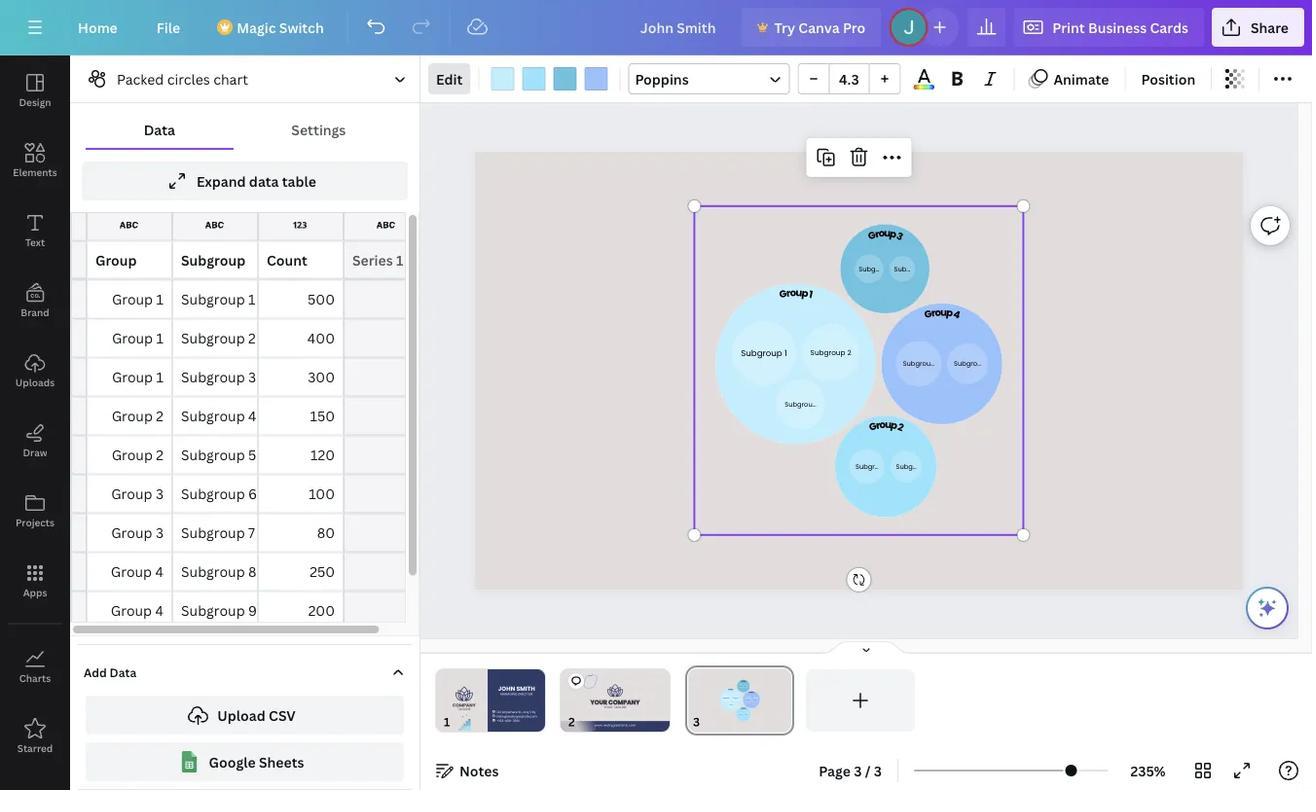 Task type: describe. For each thing, give the bounding box(es) containing it.
text button
[[0, 196, 70, 266]]

google sheets button
[[86, 743, 404, 782]]

add
[[84, 665, 107, 681]]

235%
[[1131, 762, 1166, 781]]

chart
[[213, 70, 248, 88]]

page
[[819, 762, 851, 781]]

2 3 from the left
[[874, 762, 882, 781]]

magic switch button
[[204, 8, 340, 47]]

animate
[[1054, 70, 1110, 88]]

starred
[[17, 742, 53, 755]]

main menu bar
[[0, 0, 1313, 56]]

starred button
[[0, 702, 70, 772]]

csv
[[269, 706, 296, 725]]

charts
[[19, 672, 51, 685]]

#5ec3e2 image
[[553, 67, 577, 91]]

data inside button
[[144, 120, 175, 139]]

edit button
[[428, 63, 471, 94]]

circles
[[167, 70, 210, 88]]

magic
[[237, 18, 276, 37]]

Select chart type button
[[78, 63, 412, 94]]

notes button
[[428, 756, 507, 787]]

#94c2ff image
[[585, 67, 608, 91]]

file
[[157, 18, 180, 37]]

switch
[[279, 18, 324, 37]]

+123-
[[497, 719, 505, 724]]

#5ec3e2 image
[[553, 67, 577, 91]]

try canva pro button
[[741, 8, 882, 47]]

settings
[[291, 120, 346, 139]]

google sheets
[[209, 753, 304, 772]]

tagline inside your company your company your tagline
[[614, 706, 627, 710]]

elements
[[13, 166, 57, 179]]

Page title text field
[[709, 713, 716, 732]]

try
[[775, 18, 796, 37]]

brand button
[[0, 266, 70, 336]]

– – number field
[[836, 70, 863, 88]]

position
[[1142, 70, 1196, 88]]

try canva pro
[[775, 18, 866, 37]]

print
[[1053, 18, 1085, 37]]

Design title text field
[[625, 8, 734, 47]]

draw button
[[0, 406, 70, 476]]

www.reallygreatsite.com
[[595, 724, 636, 728]]

cards
[[1151, 18, 1189, 37]]

page 3 / 3
[[819, 762, 882, 781]]

draw
[[23, 446, 47, 459]]

poppins button
[[628, 63, 790, 94]]

file button
[[141, 8, 196, 47]]

#baefff image
[[491, 67, 515, 91]]

john
[[498, 685, 515, 693]]

google
[[209, 753, 256, 772]]

page 3 image
[[686, 670, 795, 732]]

7890
[[513, 719, 520, 724]]

your company your company your tagline
[[591, 699, 640, 710]]

apps button
[[0, 546, 70, 616]]

edit
[[436, 70, 463, 88]]

123 anywhere st., any city hello@reallygreatsite.com +123-456-7890
[[497, 710, 537, 724]]

anywhere
[[502, 710, 518, 715]]

1 3 from the left
[[854, 762, 862, 781]]

color range image
[[914, 85, 935, 90]]

director
[[518, 692, 533, 697]]

expand data table button
[[82, 162, 408, 201]]

home link
[[62, 8, 133, 47]]



Task type: locate. For each thing, give the bounding box(es) containing it.
table
[[282, 172, 316, 190]]

upload csv button
[[86, 696, 404, 735]]

settings button
[[233, 111, 404, 148]]

upload
[[217, 706, 266, 725]]

smith
[[517, 685, 535, 693]]

Edit value text field
[[87, 241, 172, 280], [344, 241, 429, 280], [172, 280, 258, 319], [258, 280, 344, 319], [344, 280, 429, 319], [344, 319, 429, 358], [87, 358, 172, 397], [172, 358, 258, 397], [172, 397, 258, 436], [172, 436, 258, 475], [344, 436, 429, 475], [87, 553, 172, 592], [172, 553, 258, 592], [258, 592, 344, 631], [344, 592, 429, 631]]

design button
[[0, 56, 70, 126]]

company tagline
[[453, 703, 476, 712]]

apps
[[23, 586, 47, 599]]

sheets
[[259, 753, 304, 772]]

notes
[[460, 762, 499, 781]]

456-
[[505, 719, 513, 724]]

poppins
[[635, 70, 689, 88]]

color group
[[487, 63, 612, 94]]

uploads
[[15, 376, 55, 389]]

0 horizontal spatial 3
[[854, 762, 862, 781]]

elements button
[[0, 126, 70, 196]]

data inside dropdown button
[[110, 665, 137, 681]]

data
[[144, 120, 175, 139], [110, 665, 137, 681]]

design
[[19, 95, 51, 109]]

1 vertical spatial data
[[110, 665, 137, 681]]

add data button
[[78, 653, 412, 692]]

add data
[[84, 665, 137, 681]]

your
[[591, 699, 608, 707], [591, 699, 608, 707], [604, 706, 613, 710]]

text
[[25, 236, 45, 249]]

home
[[78, 18, 118, 37]]

hide pages image
[[820, 641, 913, 656]]

st.,
[[518, 710, 523, 715]]

print business cards
[[1053, 18, 1189, 37]]

expand data table
[[197, 172, 316, 190]]

projects
[[16, 516, 55, 529]]

canva
[[799, 18, 840, 37]]

data down packed
[[144, 120, 175, 139]]

3 right /
[[874, 762, 882, 781]]

#94c2ff image
[[585, 67, 608, 91]]

uploads button
[[0, 336, 70, 406]]

company
[[609, 699, 640, 707], [609, 699, 640, 707], [453, 703, 476, 709]]

share
[[1251, 18, 1289, 37]]

brand
[[21, 306, 49, 319]]

0 vertical spatial data
[[144, 120, 175, 139]]

tagline
[[614, 706, 627, 710], [458, 708, 471, 712]]

projects button
[[0, 476, 70, 546]]

235% button
[[1117, 756, 1180, 787]]

position button
[[1134, 63, 1204, 94]]

1 horizontal spatial data
[[144, 120, 175, 139]]

data right add at the left bottom of page
[[110, 665, 137, 681]]

hello@reallygreatsite.com
[[497, 715, 537, 719]]

tagline up www.reallygreatsite.com
[[614, 706, 627, 710]]

tagline left 123
[[458, 708, 471, 712]]

group
[[798, 63, 901, 94]]

0 horizontal spatial data
[[110, 665, 137, 681]]

expand
[[197, 172, 246, 190]]

123
[[497, 710, 502, 715]]

1 horizontal spatial tagline
[[614, 706, 627, 710]]

upload csv
[[217, 706, 296, 725]]

data
[[249, 172, 279, 190]]

share button
[[1212, 8, 1305, 47]]

packed circles chart
[[117, 70, 248, 88]]

0 horizontal spatial tagline
[[458, 708, 471, 712]]

city
[[530, 710, 536, 715]]

3
[[854, 762, 862, 781], [874, 762, 882, 781]]

page 3 / 3 button
[[812, 756, 890, 787]]

john smith managing director
[[498, 685, 535, 697]]

packed
[[117, 70, 164, 88]]

magic switch
[[237, 18, 324, 37]]

1 horizontal spatial 3
[[874, 762, 882, 781]]

tagline inside company tagline
[[458, 708, 471, 712]]

Edit value text field
[[172, 241, 258, 280], [258, 241, 344, 280], [87, 280, 172, 319], [87, 319, 172, 358], [172, 319, 258, 358], [258, 319, 344, 358], [258, 358, 344, 397], [344, 358, 429, 397], [87, 397, 172, 436], [258, 397, 344, 436], [344, 397, 429, 436], [87, 436, 172, 475], [258, 436, 344, 475], [87, 475, 172, 514], [172, 475, 258, 514], [258, 475, 344, 514], [344, 475, 429, 514], [87, 514, 172, 553], [172, 514, 258, 553], [258, 514, 344, 553], [344, 514, 429, 553], [258, 553, 344, 592], [344, 553, 429, 592], [87, 592, 172, 631], [172, 592, 258, 631]]

animate button
[[1023, 63, 1117, 94]]

charts button
[[0, 632, 70, 702]]

#8fe3fd image
[[522, 67, 546, 91], [522, 67, 546, 91]]

#baefff image
[[491, 67, 515, 91]]

/
[[865, 762, 871, 781]]

canva assistant image
[[1256, 597, 1280, 620]]

any
[[523, 710, 529, 715]]

managing
[[501, 692, 517, 697]]

business
[[1089, 18, 1147, 37]]

side panel tab list
[[0, 56, 70, 772]]

print business cards button
[[1014, 8, 1204, 47]]

pro
[[843, 18, 866, 37]]

3 left /
[[854, 762, 862, 781]]

data button
[[86, 111, 233, 148]]



Task type: vqa. For each thing, say whether or not it's contained in the screenshot.
second '3' from the left
yes



